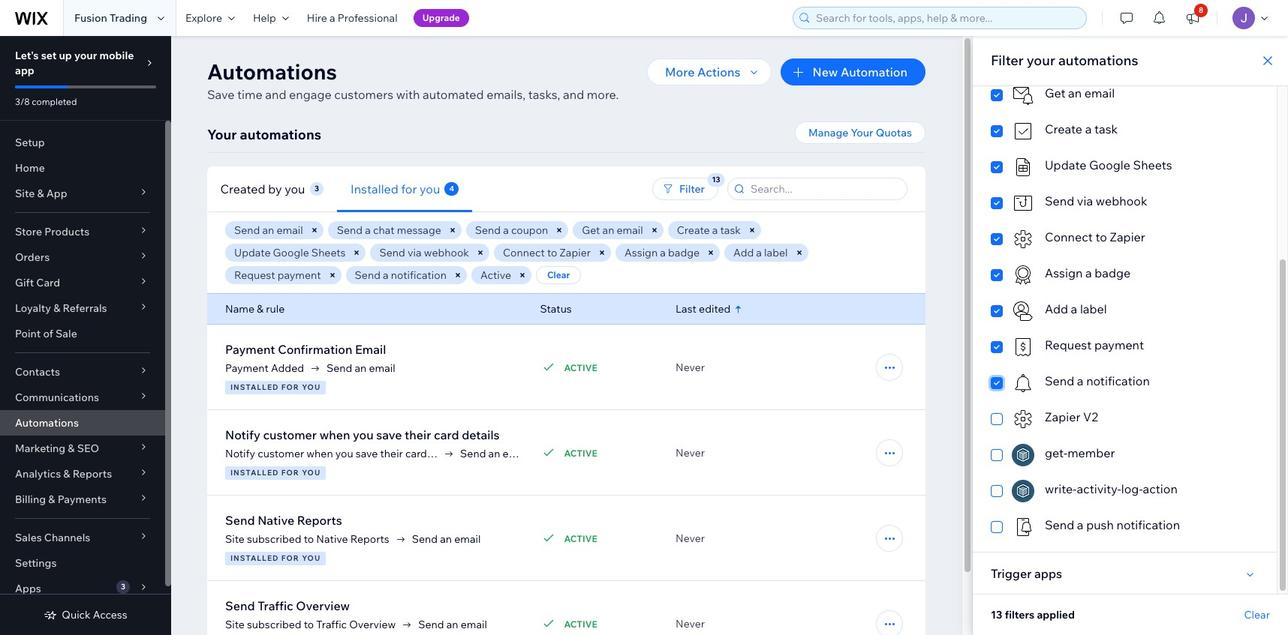 Task type: locate. For each thing, give the bounding box(es) containing it.
payment inside 'checkbox'
[[1094, 338, 1144, 353]]

4 active from the top
[[564, 619, 597, 630]]

site down send traffic overview
[[225, 619, 245, 632]]

0 vertical spatial assign a badge
[[625, 246, 700, 260]]

automations up get an email option
[[1058, 52, 1138, 69]]

0 horizontal spatial your
[[207, 126, 237, 143]]

0 vertical spatial update
[[1045, 158, 1087, 173]]

trigger apps
[[991, 567, 1062, 582]]

installed for you down site subscribed to native reports
[[230, 554, 321, 564]]

installed for payment
[[230, 383, 279, 393]]

4 category image from the top
[[1012, 300, 1034, 323]]

send a chat message
[[337, 224, 441, 237]]

site for send native reports
[[225, 533, 245, 547]]

1 category image from the top
[[1012, 120, 1034, 143]]

subscribed for native
[[247, 533, 301, 547]]

request up name & rule
[[234, 269, 275, 282]]

send via webhook down update google sheets "option"
[[1045, 194, 1147, 209]]

orders button
[[0, 245, 165, 270]]

send a notification down send a chat message
[[355, 269, 447, 282]]

explore
[[185, 11, 222, 25]]

1 vertical spatial customer
[[258, 447, 304, 461]]

0 horizontal spatial send via webhook
[[379, 246, 469, 260]]

name
[[225, 303, 254, 316]]

badge down connect to zapier "checkbox"
[[1095, 266, 1131, 281]]

1 vertical spatial installed
[[230, 468, 279, 478]]

filter
[[991, 52, 1024, 69], [679, 182, 705, 196]]

payment left "added" at the bottom
[[225, 362, 269, 375]]

0 horizontal spatial update google sheets
[[234, 246, 346, 260]]

reports inside the analytics & reports popup button
[[73, 468, 112, 481]]

upgrade button
[[413, 9, 469, 27]]

installed for you down payment added
[[230, 383, 321, 393]]

via down message
[[408, 246, 422, 260]]

active for send native reports
[[564, 533, 597, 545]]

0 vertical spatial task
[[1094, 122, 1118, 137]]

0 vertical spatial when
[[320, 428, 350, 443]]

2 you from the top
[[302, 468, 321, 478]]

communications
[[15, 391, 99, 405]]

automations up marketing
[[15, 417, 79, 430]]

via
[[1077, 194, 1093, 209], [408, 246, 422, 260]]

1 horizontal spatial request payment
[[1045, 338, 1144, 353]]

get right coupon
[[582, 224, 600, 237]]

traffic down send traffic overview
[[316, 619, 347, 632]]

for down site subscribed to native reports
[[281, 554, 299, 564]]

send via webhook inside "option"
[[1045, 194, 1147, 209]]

1 horizontal spatial traffic
[[316, 619, 347, 632]]

1 horizontal spatial get
[[1045, 86, 1066, 101]]

site for send traffic overview
[[225, 619, 245, 632]]

1 horizontal spatial badge
[[1095, 266, 1131, 281]]

loyalty & referrals button
[[0, 296, 165, 321]]

connect to zapier down send via webhook "option"
[[1045, 230, 1145, 245]]

clear
[[547, 270, 570, 281], [1244, 609, 1270, 622]]

0 horizontal spatial send a notification
[[355, 269, 447, 282]]

zapier down send via webhook "option"
[[1110, 230, 1145, 245]]

1 horizontal spatial automations
[[207, 59, 337, 85]]

3 you from the top
[[302, 554, 321, 564]]

4 category image from the top
[[1012, 408, 1034, 431]]

0 vertical spatial create a task
[[1045, 122, 1118, 137]]

payment up rule
[[277, 269, 321, 282]]

zapier inside "checkbox"
[[1110, 230, 1145, 245]]

2 category image from the top
[[1012, 156, 1034, 179]]

get an email inside option
[[1045, 86, 1115, 101]]

5 category image from the top
[[1012, 444, 1034, 467]]

0 horizontal spatial via
[[408, 246, 422, 260]]

0 horizontal spatial add a label
[[733, 246, 788, 260]]

1 horizontal spatial your
[[851, 126, 873, 140]]

1 horizontal spatial update google sheets
[[1045, 158, 1172, 173]]

1 vertical spatial get an email
[[582, 224, 643, 237]]

2 vertical spatial for
[[281, 554, 299, 564]]

notification down message
[[391, 269, 447, 282]]

more actions button
[[647, 59, 772, 86]]

0 horizontal spatial reports
[[73, 468, 112, 481]]

help button
[[244, 0, 298, 36]]

subscribed down send native reports
[[247, 533, 301, 547]]

your inside manage your quotas button
[[851, 126, 873, 140]]

never for send traffic overview
[[676, 618, 705, 631]]

quick access
[[62, 609, 127, 622]]

0 vertical spatial webhook
[[1096, 194, 1147, 209]]

0 horizontal spatial card
[[405, 447, 427, 461]]

0 vertical spatial zapier
[[1110, 230, 1145, 245]]

site
[[15, 187, 35, 200], [225, 533, 245, 547], [225, 619, 245, 632]]

1 horizontal spatial update
[[1045, 158, 1087, 173]]

filters
[[1005, 609, 1035, 622]]

point of sale link
[[0, 321, 165, 347]]

2 vertical spatial zapier
[[1045, 410, 1081, 425]]

& left seo on the bottom left of the page
[[68, 442, 75, 456]]

1 vertical spatial via
[[408, 246, 422, 260]]

a inside option
[[1086, 266, 1092, 281]]

1 vertical spatial webhook
[[424, 246, 469, 260]]

0 vertical spatial reports
[[73, 468, 112, 481]]

& for analytics
[[63, 468, 70, 481]]

automations link
[[0, 411, 165, 436]]

0 vertical spatial for
[[281, 383, 299, 393]]

1 vertical spatial request payment
[[1045, 338, 1144, 353]]

category image for update
[[1012, 156, 1034, 179]]

assign a badge down connect to zapier "checkbox"
[[1045, 266, 1131, 281]]

added
[[271, 362, 304, 375]]

edited
[[699, 303, 731, 316]]

6 category image from the top
[[1012, 372, 1034, 395]]

payment up payment added
[[225, 342, 275, 357]]

card
[[36, 276, 60, 290]]

activity-
[[1077, 482, 1121, 497]]

you
[[302, 383, 321, 393], [302, 468, 321, 478], [302, 554, 321, 564]]

completed
[[32, 96, 77, 107]]

connect to zapier down coupon
[[503, 246, 591, 260]]

1 horizontal spatial add a label
[[1045, 302, 1107, 317]]

connect down send via webhook "option"
[[1045, 230, 1093, 245]]

2 horizontal spatial zapier
[[1110, 230, 1145, 245]]

1 installed from the top
[[230, 383, 279, 393]]

access
[[93, 609, 127, 622]]

0 vertical spatial via
[[1077, 194, 1093, 209]]

category image for get an email
[[1012, 84, 1034, 107]]

6 category image from the top
[[1012, 516, 1034, 539]]

name & rule
[[225, 303, 285, 316]]

update inside "option"
[[1045, 158, 1087, 173]]

2 and from the left
[[563, 87, 584, 102]]

0 horizontal spatial create a task
[[677, 224, 741, 237]]

create down filter your automations
[[1045, 122, 1083, 137]]

get an email
[[1045, 86, 1115, 101], [582, 224, 643, 237]]

& for site
[[37, 187, 44, 200]]

your down save
[[207, 126, 237, 143]]

you for native
[[302, 554, 321, 564]]

1 vertical spatial you
[[302, 468, 321, 478]]

Send a notification checkbox
[[991, 372, 1259, 395]]

1 vertical spatial subscribed
[[247, 619, 301, 632]]

native up site subscribed to native reports
[[258, 513, 294, 528]]

1 horizontal spatial label
[[1080, 302, 1107, 317]]

sheets inside "option"
[[1133, 158, 1172, 173]]

filter inside button
[[679, 182, 705, 196]]

Add a label checkbox
[[991, 300, 1259, 323]]

send an email for overview
[[418, 619, 487, 632]]

installed for you up send native reports
[[230, 468, 321, 478]]

3 installed from the top
[[230, 554, 279, 564]]

badge up last
[[668, 246, 700, 260]]

via down update google sheets "option"
[[1077, 194, 1093, 209]]

hire
[[307, 11, 327, 25]]

contacts button
[[0, 360, 165, 385]]

for
[[281, 383, 299, 393], [281, 468, 299, 478], [281, 554, 299, 564]]

add a label inside checkbox
[[1045, 302, 1107, 317]]

webhook inside "option"
[[1096, 194, 1147, 209]]

1 subscribed from the top
[[247, 533, 301, 547]]

assign a badge up last
[[625, 246, 700, 260]]

1 vertical spatial notify customer when you save their card details
[[225, 447, 462, 461]]

1 vertical spatial update google sheets
[[234, 246, 346, 260]]

installed
[[351, 181, 399, 196]]

category image
[[1012, 120, 1034, 143], [1012, 156, 1034, 179], [1012, 228, 1034, 251], [1012, 408, 1034, 431], [1012, 444, 1034, 467], [1012, 516, 1034, 539]]

sidebar element
[[0, 36, 171, 636]]

category image for zapier
[[1012, 408, 1034, 431]]

reports for analytics & reports
[[73, 468, 112, 481]]

payments
[[58, 493, 107, 507]]

add inside checkbox
[[1045, 302, 1068, 317]]

clear inside clear button
[[547, 270, 570, 281]]

0 vertical spatial you
[[302, 383, 321, 393]]

created by you
[[221, 181, 306, 196]]

& left rule
[[257, 303, 264, 316]]

1 category image from the top
[[1012, 84, 1034, 107]]

badge
[[668, 246, 700, 260], [1095, 266, 1131, 281]]

traffic
[[258, 599, 293, 614], [316, 619, 347, 632]]

to
[[1096, 230, 1107, 245], [547, 246, 557, 260], [304, 533, 314, 547], [304, 619, 314, 632]]

category image
[[1012, 84, 1034, 107], [1012, 192, 1034, 215], [1012, 264, 1034, 287], [1012, 300, 1034, 323], [1012, 336, 1034, 359], [1012, 372, 1034, 395], [1012, 480, 1034, 503]]

request down add a label checkbox
[[1045, 338, 1092, 353]]

and right "time"
[[265, 87, 286, 102]]

1 horizontal spatial 3
[[315, 184, 319, 193]]

to down send via webhook "option"
[[1096, 230, 1107, 245]]

google up rule
[[273, 246, 309, 260]]

0 vertical spatial subscribed
[[247, 533, 301, 547]]

2 vertical spatial notification
[[1117, 518, 1180, 533]]

for for confirmation
[[281, 383, 299, 393]]

products
[[44, 225, 89, 239]]

3 active from the top
[[564, 533, 597, 545]]

installed down payment added
[[230, 383, 279, 393]]

to down send native reports
[[304, 533, 314, 547]]

an inside option
[[1068, 86, 1082, 101]]

request payment
[[234, 269, 321, 282], [1045, 338, 1144, 353]]

automations
[[1058, 52, 1138, 69], [240, 126, 321, 143]]

automations down engage
[[240, 126, 321, 143]]

request payment up rule
[[234, 269, 321, 282]]

2 vertical spatial site
[[225, 619, 245, 632]]

for up send native reports
[[281, 468, 299, 478]]

Send a push notification checkbox
[[991, 516, 1259, 539]]

2 never from the top
[[676, 447, 705, 460]]

1 vertical spatial save
[[356, 447, 378, 461]]

3 for from the top
[[281, 554, 299, 564]]

label inside checkbox
[[1080, 302, 1107, 317]]

home
[[15, 161, 45, 175]]

trading
[[110, 11, 147, 25]]

native down send native reports
[[316, 533, 348, 547]]

& right billing
[[48, 493, 55, 507]]

webhook down message
[[424, 246, 469, 260]]

0 vertical spatial sheets
[[1133, 158, 1172, 173]]

traffic up site subscribed to traffic overview
[[258, 599, 293, 614]]

installed for notify
[[230, 468, 279, 478]]

overview
[[296, 599, 350, 614], [349, 619, 396, 632]]

new automation button
[[781, 59, 926, 86]]

and left more.
[[563, 87, 584, 102]]

7 category image from the top
[[1012, 480, 1034, 503]]

setup link
[[0, 130, 165, 155]]

create a task down filter button
[[677, 224, 741, 237]]

& right loyalty
[[53, 302, 60, 315]]

Get an email checkbox
[[991, 84, 1259, 107]]

1 your from the left
[[207, 126, 237, 143]]

1 for from the top
[[281, 383, 299, 393]]

your left quotas
[[851, 126, 873, 140]]

add
[[733, 246, 754, 260], [1045, 302, 1068, 317]]

request payment down add a label checkbox
[[1045, 338, 1144, 353]]

customer up send native reports
[[258, 447, 304, 461]]

1 horizontal spatial reports
[[297, 513, 342, 528]]

3 installed for you from the top
[[230, 554, 321, 564]]

1 vertical spatial send via webhook
[[379, 246, 469, 260]]

2 installed from the top
[[230, 468, 279, 478]]

site down home
[[15, 187, 35, 200]]

you up send native reports
[[302, 468, 321, 478]]

1 active from the top
[[564, 362, 597, 373]]

category image for assign a badge
[[1012, 264, 1034, 287]]

1 you from the top
[[302, 383, 321, 393]]

customer down "added" at the bottom
[[263, 428, 317, 443]]

installed down send native reports
[[230, 554, 279, 564]]

site & app button
[[0, 181, 165, 206]]

3 category image from the top
[[1012, 264, 1034, 287]]

0 horizontal spatial connect to zapier
[[503, 246, 591, 260]]

2 subscribed from the top
[[247, 619, 301, 632]]

get down filter your automations
[[1045, 86, 1066, 101]]

orders
[[15, 251, 50, 264]]

payment down add a label checkbox
[[1094, 338, 1144, 353]]

1 horizontal spatial clear button
[[1244, 609, 1270, 622]]

1 installed for you from the top
[[230, 383, 321, 393]]

you for customer
[[302, 468, 321, 478]]

2 installed for you from the top
[[230, 468, 321, 478]]

update up name & rule
[[234, 246, 271, 260]]

billing
[[15, 493, 46, 507]]

update down create a task checkbox
[[1045, 158, 1087, 173]]

1 vertical spatial label
[[1080, 302, 1107, 317]]

0 vertical spatial label
[[764, 246, 788, 260]]

clear button
[[536, 266, 581, 285], [1244, 609, 1270, 622]]

0 horizontal spatial zapier
[[560, 246, 591, 260]]

badge inside option
[[1095, 266, 1131, 281]]

sheets down send a chat message
[[311, 246, 346, 260]]

via inside "option"
[[1077, 194, 1093, 209]]

0 vertical spatial create
[[1045, 122, 1083, 137]]

sheets down create a task checkbox
[[1133, 158, 1172, 173]]

quotas
[[876, 126, 912, 140]]

never for send native reports
[[676, 532, 705, 546]]

notification inside send a notification checkbox
[[1086, 374, 1150, 389]]

notify customer when you save their card details
[[225, 428, 500, 443], [225, 447, 462, 461]]

setup
[[15, 136, 45, 149]]

manage your quotas button
[[795, 122, 926, 144]]

1 notify customer when you save their card details from the top
[[225, 428, 500, 443]]

1 horizontal spatial task
[[1094, 122, 1118, 137]]

1 never from the top
[[676, 361, 705, 375]]

app
[[15, 64, 34, 77]]

connect down coupon
[[503, 246, 545, 260]]

zapier left "v2"
[[1045, 410, 1081, 425]]

automations up "time"
[[207, 59, 337, 85]]

Request payment checkbox
[[991, 336, 1259, 359]]

never for notify customer when you save their card details
[[676, 447, 705, 460]]

save
[[376, 428, 402, 443], [356, 447, 378, 461]]

1 horizontal spatial card
[[434, 428, 459, 443]]

1 vertical spatial native
[[316, 533, 348, 547]]

1 vertical spatial clear
[[1244, 609, 1270, 622]]

payment
[[225, 342, 275, 357], [225, 362, 269, 375]]

0 vertical spatial automations
[[1058, 52, 1138, 69]]

3 up 'access'
[[121, 583, 125, 592]]

analytics & reports button
[[0, 462, 165, 487]]

payment for payment added
[[225, 362, 269, 375]]

0 horizontal spatial create
[[677, 224, 710, 237]]

write-activity-log-action
[[1045, 482, 1178, 497]]

0 vertical spatial save
[[376, 428, 402, 443]]

webhook down update google sheets "option"
[[1096, 194, 1147, 209]]

for down "added" at the bottom
[[281, 383, 299, 393]]

1 vertical spatial assign a badge
[[1045, 266, 1131, 281]]

automations inside automations save time and engage customers with automated emails, tasks, and more.
[[207, 59, 337, 85]]

2 active from the top
[[564, 448, 597, 459]]

0 horizontal spatial their
[[380, 447, 403, 461]]

settings link
[[0, 551, 165, 577]]

1 vertical spatial card
[[405, 447, 427, 461]]

reports
[[73, 468, 112, 481], [297, 513, 342, 528], [350, 533, 389, 547]]

1 horizontal spatial send a notification
[[1045, 374, 1150, 389]]

time
[[237, 87, 263, 102]]

2 payment from the top
[[225, 362, 269, 375]]

active
[[564, 362, 597, 373], [564, 448, 597, 459], [564, 533, 597, 545], [564, 619, 597, 630]]

1 vertical spatial notify
[[225, 447, 255, 461]]

get
[[1045, 86, 1066, 101], [582, 224, 600, 237]]

2 your from the left
[[851, 126, 873, 140]]

1 vertical spatial automations
[[240, 126, 321, 143]]

0 vertical spatial installed for you
[[230, 383, 321, 393]]

update google sheets down create a task checkbox
[[1045, 158, 1172, 173]]

0 vertical spatial update google sheets
[[1045, 158, 1172, 173]]

& for loyalty
[[53, 302, 60, 315]]

you down "added" at the bottom
[[302, 383, 321, 393]]

1 vertical spatial create a task
[[677, 224, 741, 237]]

reports for send native reports
[[297, 513, 342, 528]]

1 horizontal spatial connect to zapier
[[1045, 230, 1145, 245]]

home link
[[0, 155, 165, 181]]

notification down request payment 'checkbox'
[[1086, 374, 1150, 389]]

2 category image from the top
[[1012, 192, 1034, 215]]

category image for connect
[[1012, 228, 1034, 251]]

automations inside sidebar element
[[15, 417, 79, 430]]

0 horizontal spatial and
[[265, 87, 286, 102]]

1 vertical spatial connect
[[503, 246, 545, 260]]

4 never from the top
[[676, 618, 705, 631]]

subscribed down send traffic overview
[[247, 619, 301, 632]]

1 vertical spatial google
[[273, 246, 309, 260]]

site down send native reports
[[225, 533, 245, 547]]

3 category image from the top
[[1012, 228, 1034, 251]]

send an email for reports
[[412, 533, 481, 547]]

3 never from the top
[[676, 532, 705, 546]]

installed
[[230, 383, 279, 393], [230, 468, 279, 478], [230, 554, 279, 564]]

5 category image from the top
[[1012, 336, 1034, 359]]

0 horizontal spatial assign
[[625, 246, 658, 260]]

2 for from the top
[[281, 468, 299, 478]]

0 vertical spatial clear button
[[536, 266, 581, 285]]

you down site subscribed to native reports
[[302, 554, 321, 564]]

& up billing & payments
[[63, 468, 70, 481]]

& left 'app'
[[37, 187, 44, 200]]

assign
[[625, 246, 658, 260], [1045, 266, 1083, 281]]

zapier up status
[[560, 246, 591, 260]]

automations for automations save time and engage customers with automated emails, tasks, and more.
[[207, 59, 337, 85]]

0 horizontal spatial sheets
[[311, 246, 346, 260]]

point
[[15, 327, 41, 341]]

google down create a task checkbox
[[1089, 158, 1131, 173]]

when
[[320, 428, 350, 443], [307, 447, 333, 461]]

installed up send native reports
[[230, 468, 279, 478]]

1 vertical spatial 3
[[121, 583, 125, 592]]

1 vertical spatial traffic
[[316, 619, 347, 632]]

member
[[1068, 446, 1115, 461]]

email inside get an email option
[[1085, 86, 1115, 101]]

task
[[1094, 122, 1118, 137], [720, 224, 741, 237]]

send a notification up "v2"
[[1045, 374, 1150, 389]]

send via webhook down message
[[379, 246, 469, 260]]

2 vertical spatial installed for you
[[230, 554, 321, 564]]

update google sheets up rule
[[234, 246, 346, 260]]

update google sheets
[[1045, 158, 1172, 173], [234, 246, 346, 260]]

3 right by
[[315, 184, 319, 193]]

to down send traffic overview
[[304, 619, 314, 632]]

installed for you
[[230, 383, 321, 393], [230, 468, 321, 478], [230, 554, 321, 564]]

1 payment from the top
[[225, 342, 275, 357]]

8 button
[[1176, 0, 1209, 36]]

connect to zapier
[[1045, 230, 1145, 245], [503, 246, 591, 260]]

request payment inside 'checkbox'
[[1045, 338, 1144, 353]]

google inside update google sheets "option"
[[1089, 158, 1131, 173]]

active for payment confirmation email
[[564, 362, 597, 373]]

1 horizontal spatial via
[[1077, 194, 1093, 209]]

0 vertical spatial add a label
[[733, 246, 788, 260]]

create down filter button
[[677, 224, 710, 237]]

0 horizontal spatial badge
[[668, 246, 700, 260]]

13 filters applied
[[991, 609, 1075, 622]]

never for payment confirmation email
[[676, 361, 705, 375]]

tab list
[[207, 166, 573, 212]]

create a task down get an email option
[[1045, 122, 1118, 137]]

0 vertical spatial filter
[[991, 52, 1024, 69]]

0 vertical spatial request
[[234, 269, 275, 282]]

label
[[764, 246, 788, 260], [1080, 302, 1107, 317]]

notification down action
[[1117, 518, 1180, 533]]

1 vertical spatial add a label
[[1045, 302, 1107, 317]]



Task type: vqa. For each thing, say whether or not it's contained in the screenshot.
"Recommended"
no



Task type: describe. For each thing, give the bounding box(es) containing it.
update google sheets inside "option"
[[1045, 158, 1172, 173]]

0 vertical spatial payment
[[277, 269, 321, 282]]

apps
[[15, 583, 41, 596]]

gift
[[15, 276, 34, 290]]

contacts
[[15, 366, 60, 379]]

Create a task checkbox
[[991, 120, 1259, 143]]

send a notification inside checkbox
[[1045, 374, 1150, 389]]

request inside 'checkbox'
[[1045, 338, 1092, 353]]

0 vertical spatial customer
[[263, 428, 317, 443]]

task inside checkbox
[[1094, 122, 1118, 137]]

sale
[[56, 327, 77, 341]]

0 horizontal spatial task
[[720, 224, 741, 237]]

1 vertical spatial connect to zapier
[[503, 246, 591, 260]]

3 inside tab list
[[315, 184, 319, 193]]

fusion trading
[[74, 11, 147, 25]]

0 vertical spatial overview
[[296, 599, 350, 614]]

new
[[813, 65, 838, 80]]

send inside "option"
[[1045, 194, 1074, 209]]

store
[[15, 225, 42, 239]]

store products
[[15, 225, 89, 239]]

help
[[253, 11, 276, 25]]

category image for add a label
[[1012, 300, 1034, 323]]

3 inside sidebar element
[[121, 583, 125, 592]]

more.
[[587, 87, 619, 102]]

get-member checkbox
[[991, 444, 1259, 467]]

upgrade
[[422, 12, 460, 23]]

1 vertical spatial clear button
[[1244, 609, 1270, 622]]

installed for you
[[351, 181, 440, 196]]

8
[[1199, 5, 1204, 15]]

message
[[397, 224, 441, 237]]

clear for clear button to the left
[[547, 270, 570, 281]]

manage your quotas
[[809, 126, 912, 140]]

tab list containing created by you
[[207, 166, 573, 212]]

log-
[[1121, 482, 1143, 497]]

send an email for email
[[327, 362, 395, 375]]

site & app
[[15, 187, 67, 200]]

fusion
[[74, 11, 107, 25]]

Search for tools, apps, help & more... field
[[812, 8, 1082, 29]]

point of sale
[[15, 327, 77, 341]]

save
[[207, 87, 235, 102]]

0 vertical spatial notification
[[391, 269, 447, 282]]

1 and from the left
[[265, 87, 286, 102]]

marketing & seo button
[[0, 436, 165, 462]]

site inside popup button
[[15, 187, 35, 200]]

category image for send via webhook
[[1012, 192, 1034, 215]]

new automation
[[813, 65, 908, 80]]

action
[[1143, 482, 1178, 497]]

0 horizontal spatial connect
[[503, 246, 545, 260]]

last edited
[[676, 303, 731, 316]]

analytics
[[15, 468, 61, 481]]

category image for send
[[1012, 516, 1034, 539]]

0 vertical spatial card
[[434, 428, 459, 443]]

1 vertical spatial details
[[429, 447, 462, 461]]

to inside "checkbox"
[[1096, 230, 1107, 245]]

for
[[401, 181, 417, 196]]

1 vertical spatial overview
[[349, 619, 396, 632]]

you for confirmation
[[302, 383, 321, 393]]

2 vertical spatial reports
[[350, 533, 389, 547]]

store products button
[[0, 219, 165, 245]]

create inside checkbox
[[1045, 122, 1083, 137]]

notification inside send a push notification checkbox
[[1117, 518, 1180, 533]]

installed for you for customer
[[230, 468, 321, 478]]

seo
[[77, 442, 99, 456]]

email
[[355, 342, 386, 357]]

1 vertical spatial update
[[234, 246, 271, 260]]

billing & payments button
[[0, 487, 165, 513]]

let's set up your mobile app
[[15, 49, 134, 77]]

assign inside option
[[1045, 266, 1083, 281]]

sales channels button
[[0, 525, 165, 551]]

1 vertical spatial sheets
[[311, 246, 346, 260]]

0 horizontal spatial add
[[733, 246, 754, 260]]

sales channels
[[15, 531, 90, 545]]

send a push notification
[[1045, 518, 1180, 533]]

filter for filter your automations
[[991, 52, 1024, 69]]

Connect to Zapier checkbox
[[991, 228, 1259, 251]]

1 vertical spatial create
[[677, 224, 710, 237]]

to down coupon
[[547, 246, 557, 260]]

category image for get-
[[1012, 444, 1034, 467]]

0 vertical spatial native
[[258, 513, 294, 528]]

gift card
[[15, 276, 60, 290]]

category image for send a notification
[[1012, 372, 1034, 395]]

write-
[[1045, 482, 1077, 497]]

more
[[665, 65, 695, 80]]

0 horizontal spatial assign a badge
[[625, 246, 700, 260]]

loyalty & referrals
[[15, 302, 107, 315]]

Zapier V2 checkbox
[[991, 408, 1259, 431]]

sales
[[15, 531, 42, 545]]

0 vertical spatial send a notification
[[355, 269, 447, 282]]

& for marketing
[[68, 442, 75, 456]]

1 notify from the top
[[225, 428, 260, 443]]

subscribed for traffic
[[247, 619, 301, 632]]

active for notify customer when you save their card details
[[564, 448, 597, 459]]

gift card button
[[0, 270, 165, 296]]

category image for request payment
[[1012, 336, 1034, 359]]

& for name
[[257, 303, 264, 316]]

more actions
[[665, 65, 741, 80]]

1 horizontal spatial your
[[1027, 52, 1055, 69]]

send an email for when
[[460, 447, 529, 461]]

automation
[[841, 65, 908, 80]]

category image for write-activity-log-action
[[1012, 480, 1034, 503]]

professional
[[338, 11, 398, 25]]

of
[[43, 327, 53, 341]]

installed for send
[[230, 554, 279, 564]]

communications button
[[0, 385, 165, 411]]

1 vertical spatial get
[[582, 224, 600, 237]]

automated
[[423, 87, 484, 102]]

0 horizontal spatial google
[[273, 246, 309, 260]]

13
[[991, 609, 1003, 622]]

0 vertical spatial details
[[462, 428, 500, 443]]

automations save time and engage customers with automated emails, tasks, and more.
[[207, 59, 619, 102]]

0 horizontal spatial automations
[[240, 126, 321, 143]]

tasks,
[[528, 87, 560, 102]]

connect inside "checkbox"
[[1045, 230, 1093, 245]]

up
[[59, 49, 72, 62]]

0 horizontal spatial label
[[764, 246, 788, 260]]

3/8 completed
[[15, 96, 77, 107]]

1 vertical spatial when
[[307, 447, 333, 461]]

chat
[[373, 224, 395, 237]]

3/8
[[15, 96, 30, 107]]

installed for you for confirmation
[[230, 383, 321, 393]]

assign a badge inside option
[[1045, 266, 1131, 281]]

applied
[[1037, 609, 1075, 622]]

Update Google Sheets checkbox
[[991, 156, 1259, 179]]

0 horizontal spatial request
[[234, 269, 275, 282]]

0 horizontal spatial webhook
[[424, 246, 469, 260]]

app
[[46, 187, 67, 200]]

Assign a badge checkbox
[[991, 264, 1259, 287]]

0 horizontal spatial request payment
[[234, 269, 321, 282]]

connect to zapier inside "checkbox"
[[1045, 230, 1145, 245]]

payment added
[[225, 362, 304, 375]]

category image for create
[[1012, 120, 1034, 143]]

installed for you for native
[[230, 554, 321, 564]]

zapier inside option
[[1045, 410, 1081, 425]]

0 horizontal spatial clear button
[[536, 266, 581, 285]]

site subscribed to traffic overview
[[225, 619, 396, 632]]

your inside 'let's set up your mobile app'
[[74, 49, 97, 62]]

for for customer
[[281, 468, 299, 478]]

mobile
[[99, 49, 134, 62]]

v2
[[1083, 410, 1098, 425]]

2 notify from the top
[[225, 447, 255, 461]]

coupon
[[511, 224, 548, 237]]

payment confirmation email
[[225, 342, 386, 357]]

Send via webhook checkbox
[[991, 192, 1259, 215]]

automations for automations
[[15, 417, 79, 430]]

active for send traffic overview
[[564, 619, 597, 630]]

a inside "link"
[[330, 11, 335, 25]]

payment for payment confirmation email
[[225, 342, 275, 357]]

confirmation
[[278, 342, 352, 357]]

1 vertical spatial zapier
[[560, 246, 591, 260]]

get inside option
[[1045, 86, 1066, 101]]

write-activity-log-action checkbox
[[991, 480, 1259, 503]]

analytics & reports
[[15, 468, 112, 481]]

last
[[676, 303, 697, 316]]

clear for the bottom clear button
[[1244, 609, 1270, 622]]

1 horizontal spatial their
[[405, 428, 431, 443]]

send a coupon
[[475, 224, 548, 237]]

loyalty
[[15, 302, 51, 315]]

Search... field
[[746, 179, 902, 200]]

0 vertical spatial traffic
[[258, 599, 293, 614]]

customers
[[334, 87, 393, 102]]

hire a professional
[[307, 11, 398, 25]]

quick access button
[[44, 609, 127, 622]]

marketing
[[15, 442, 65, 456]]

marketing & seo
[[15, 442, 99, 456]]

for for native
[[281, 554, 299, 564]]

billing & payments
[[15, 493, 107, 507]]

status
[[540, 303, 572, 316]]

apps
[[1034, 567, 1062, 582]]

2 notify customer when you save their card details from the top
[[225, 447, 462, 461]]

get-member
[[1045, 446, 1115, 461]]

filter for filter
[[679, 182, 705, 196]]

channels
[[44, 531, 90, 545]]

create a task inside checkbox
[[1045, 122, 1118, 137]]

& for billing
[[48, 493, 55, 507]]



